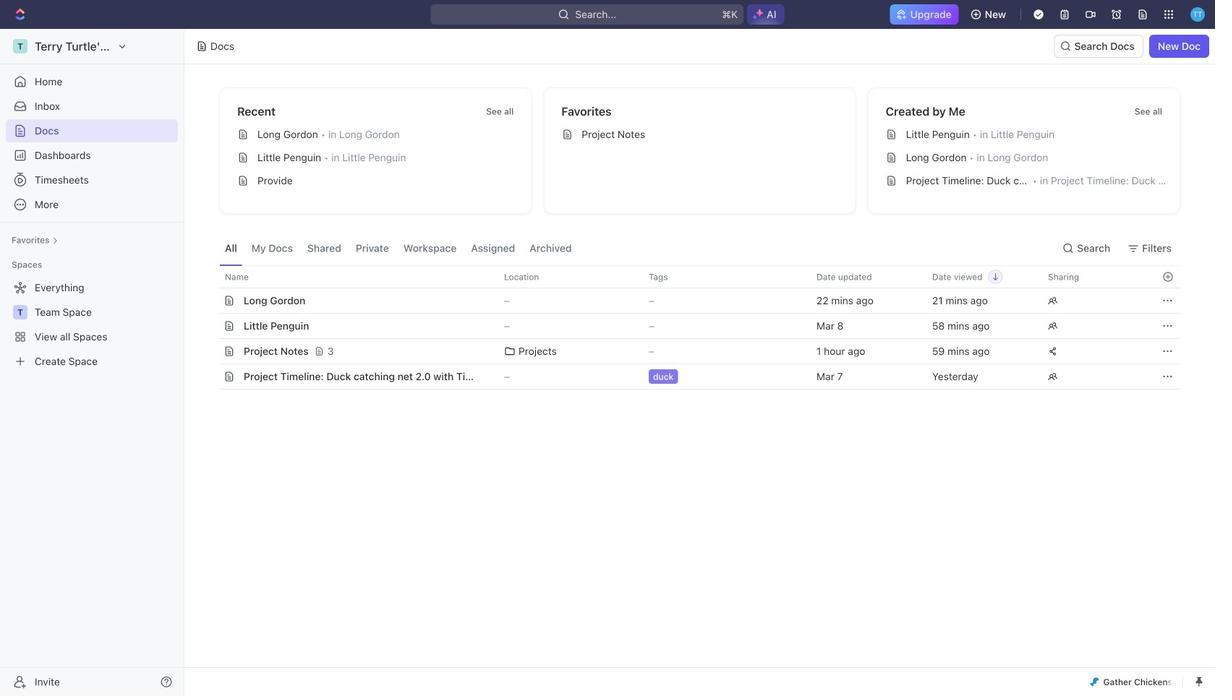 Task type: locate. For each thing, give the bounding box(es) containing it.
row
[[203, 265, 1181, 289], [206, 288, 1181, 314], [203, 313, 1181, 339], [203, 339, 1181, 365], [203, 364, 1181, 390]]

table
[[203, 265, 1181, 390]]

tree
[[6, 276, 178, 373]]

terry turtle's workspace, , element
[[13, 39, 27, 54]]

tab list
[[219, 231, 578, 265]]

cell
[[206, 289, 222, 313]]



Task type: describe. For each thing, give the bounding box(es) containing it.
team space, , element
[[13, 305, 27, 320]]

sidebar navigation
[[0, 29, 187, 697]]

tree inside sidebar navigation
[[6, 276, 178, 373]]

drumstick bite image
[[1090, 678, 1099, 687]]



Task type: vqa. For each thing, say whether or not it's contained in the screenshot.
"Sidebar" navigation
yes



